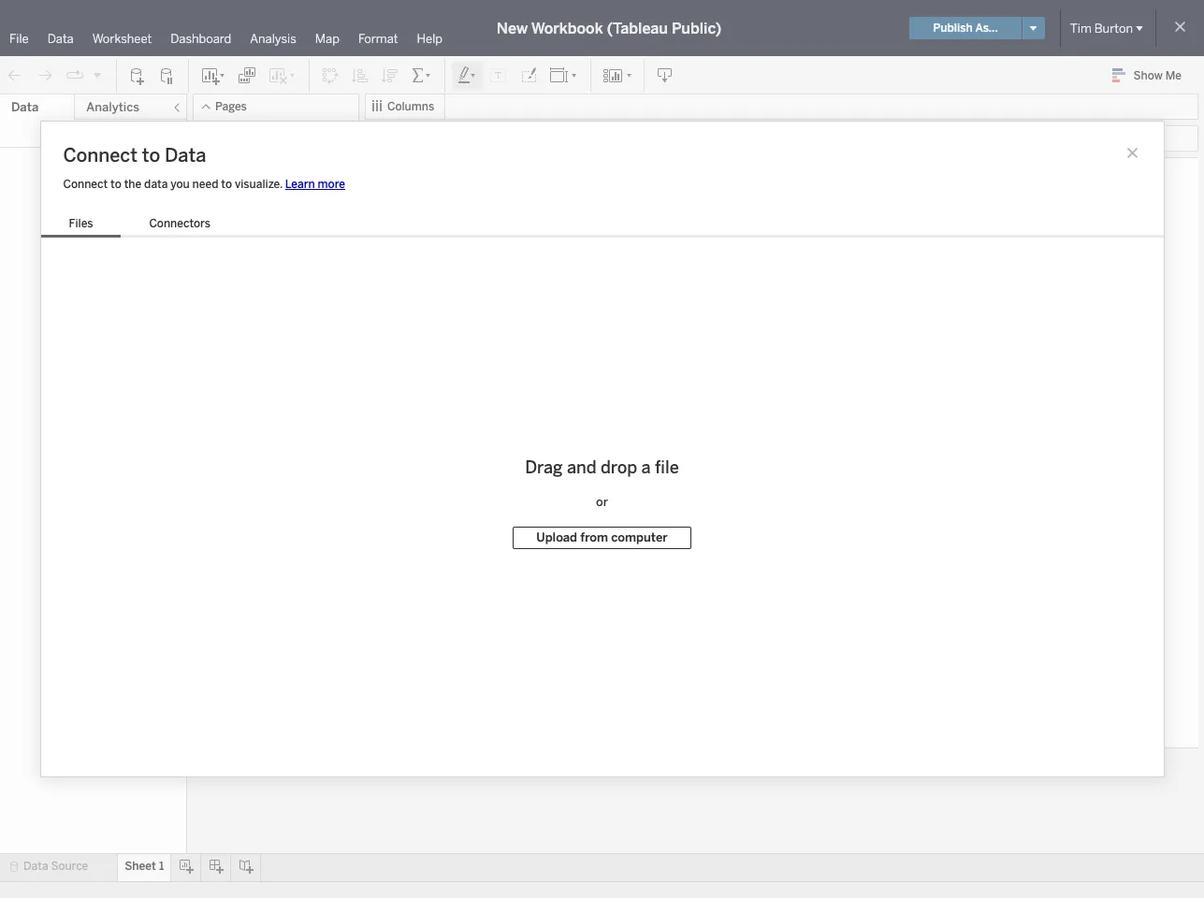 Task type: locate. For each thing, give the bounding box(es) containing it.
data left source
[[23, 860, 48, 873]]

data
[[47, 32, 74, 46], [11, 100, 39, 114], [165, 144, 206, 167], [23, 860, 48, 873]]

from
[[581, 531, 609, 545]]

replay animation image
[[66, 66, 84, 85], [92, 69, 103, 80]]

file
[[9, 32, 29, 46]]

redo image
[[36, 66, 54, 85]]

to right need
[[221, 178, 232, 191]]

need
[[192, 178, 219, 191]]

data up redo icon
[[47, 32, 74, 46]]

pages
[[215, 100, 247, 113]]

fit image
[[550, 66, 579, 85]]

to
[[142, 144, 160, 167], [111, 178, 121, 191], [221, 178, 232, 191]]

1
[[159, 860, 164, 873]]

connect up the
[[63, 144, 138, 167]]

connect to data
[[63, 144, 206, 167]]

burton
[[1095, 21, 1134, 35]]

replay animation image up 'analytics'
[[92, 69, 103, 80]]

drag
[[525, 458, 563, 479]]

connect for connect to data
[[63, 144, 138, 167]]

data up you
[[165, 144, 206, 167]]

tim burton
[[1071, 21, 1134, 35]]

worksheet
[[92, 32, 152, 46]]

new data source image
[[128, 66, 147, 85]]

sort descending image
[[381, 66, 400, 85]]

upload
[[537, 531, 578, 545]]

drag and drop a file
[[525, 458, 679, 479]]

analytics
[[86, 100, 139, 114]]

swap rows and columns image
[[321, 66, 340, 85]]

clear sheet image
[[268, 66, 298, 85]]

files
[[69, 217, 93, 230]]

connect to the data you need to visualize. learn more
[[63, 178, 345, 191]]

2 connect from the top
[[63, 178, 108, 191]]

to left the
[[111, 178, 121, 191]]

connect up files on the top left of the page
[[63, 178, 108, 191]]

connect
[[63, 144, 138, 167], [63, 178, 108, 191]]

list box
[[41, 213, 239, 238]]

list box containing files
[[41, 213, 239, 238]]

visualize.
[[235, 178, 283, 191]]

to for data
[[142, 144, 160, 167]]

data source
[[23, 860, 88, 873]]

sort ascending image
[[351, 66, 370, 85]]

to up data
[[142, 144, 160, 167]]

upload from computer
[[537, 531, 668, 545]]

(tableau
[[607, 19, 668, 37]]

connectors
[[149, 217, 211, 230]]

0 vertical spatial connect
[[63, 144, 138, 167]]

data
[[144, 178, 168, 191]]

pause auto updates image
[[158, 66, 177, 85]]

show labels image
[[490, 66, 508, 85]]

me
[[1166, 69, 1182, 82]]

0 horizontal spatial to
[[111, 178, 121, 191]]

publish as...
[[934, 22, 999, 35]]

1 vertical spatial connect
[[63, 178, 108, 191]]

0 horizontal spatial replay animation image
[[66, 66, 84, 85]]

show
[[1134, 69, 1163, 82]]

map
[[315, 32, 340, 46]]

2 horizontal spatial to
[[221, 178, 232, 191]]

show me button
[[1104, 61, 1199, 90]]

data down undo icon
[[11, 100, 39, 114]]

learn more link
[[285, 178, 345, 191]]

1 connect from the top
[[63, 144, 138, 167]]

replay animation image right redo icon
[[66, 66, 84, 85]]

1 horizontal spatial to
[[142, 144, 160, 167]]

you
[[171, 178, 190, 191]]

to for the
[[111, 178, 121, 191]]



Task type: vqa. For each thing, say whether or not it's contained in the screenshot.
Data the to
yes



Task type: describe. For each thing, give the bounding box(es) containing it.
collapse image
[[171, 102, 183, 113]]

the
[[124, 178, 142, 191]]

undo image
[[6, 66, 24, 85]]

computer
[[612, 531, 668, 545]]

or
[[596, 495, 608, 510]]

upload from computer button
[[513, 527, 692, 549]]

public)
[[672, 19, 722, 37]]

format workbook image
[[520, 66, 538, 85]]

sheet 1
[[125, 860, 164, 873]]

and
[[567, 458, 597, 479]]

analysis
[[250, 32, 297, 46]]

learn
[[285, 178, 315, 191]]

new workbook (tableau public)
[[497, 19, 722, 37]]

help
[[417, 32, 443, 46]]

new worksheet image
[[200, 66, 227, 85]]

workbook
[[531, 19, 604, 37]]

columns
[[388, 100, 435, 113]]

totals image
[[411, 66, 433, 85]]

file
[[655, 458, 679, 479]]

connect for connect to the data you need to visualize. learn more
[[63, 178, 108, 191]]

dashboard
[[171, 32, 232, 46]]

download image
[[656, 66, 675, 85]]

as...
[[976, 22, 999, 35]]

duplicate image
[[238, 66, 257, 85]]

source
[[51, 860, 88, 873]]

new
[[497, 19, 528, 37]]

sheet
[[125, 860, 156, 873]]

publish as... button
[[910, 17, 1022, 39]]

a
[[642, 458, 651, 479]]

1 horizontal spatial replay animation image
[[92, 69, 103, 80]]

tim
[[1071, 21, 1092, 35]]

format
[[358, 32, 398, 46]]

show me
[[1134, 69, 1182, 82]]

drop
[[601, 458, 638, 479]]

more
[[318, 178, 345, 191]]

highlight image
[[457, 66, 478, 85]]

show/hide cards image
[[603, 66, 633, 85]]

publish
[[934, 22, 973, 35]]



